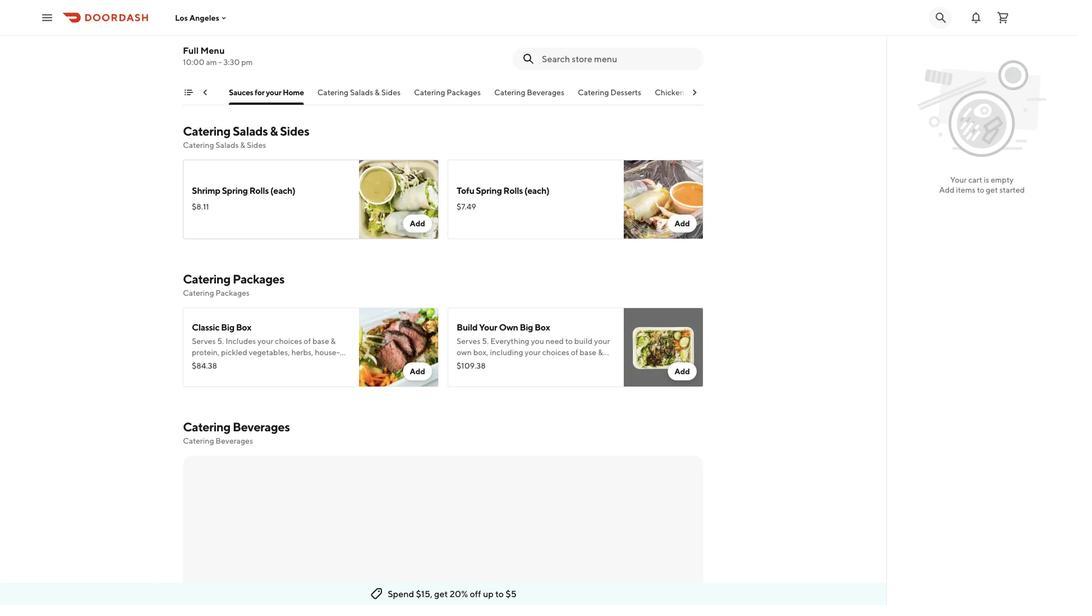 Task type: locate. For each thing, give the bounding box(es) containing it.
off
[[470, 589, 481, 600]]

started
[[1000, 185, 1025, 195]]

$8.11
[[192, 203, 209, 212]]

1 horizontal spatial get
[[986, 185, 998, 195]]

rolls right 'shrimp'
[[249, 186, 269, 196]]

box right own
[[535, 323, 550, 333]]

Item Search search field
[[542, 53, 695, 65]]

spring
[[222, 186, 248, 196], [476, 186, 502, 196]]

1 horizontal spatial spring
[[476, 186, 502, 196]]

catering for catering packages catering packages
[[183, 272, 231, 287]]

& for catering salads & sides catering salads & sides
[[270, 124, 278, 139]]

0 vertical spatial packages
[[447, 88, 481, 97]]

$15,
[[416, 589, 432, 600]]

$10.00
[[192, 54, 218, 64]]

0 vertical spatial get
[[986, 185, 998, 195]]

1 horizontal spatial (each)
[[524, 186, 549, 196]]

desserts down item search search box at the top right of page
[[611, 88, 642, 97]]

(each)
[[270, 186, 295, 196], [524, 186, 549, 196]]

packages
[[447, 88, 481, 97], [233, 272, 284, 287], [216, 289, 250, 298]]

1 horizontal spatial box
[[535, 323, 550, 333]]

beverages
[[527, 88, 565, 97], [233, 420, 290, 435], [216, 437, 253, 446]]

0 horizontal spatial &
[[240, 141, 245, 150]]

10:00
[[183, 58, 204, 67]]

sides for catering salads & sides catering salads & sides
[[280, 124, 309, 139]]

1 desserts from the left
[[185, 88, 216, 97]]

1 horizontal spatial sides
[[280, 124, 309, 139]]

full menu 10:00 am - 3:30 pm
[[183, 45, 253, 67]]

0 horizontal spatial desserts
[[185, 88, 216, 97]]

desserts inside button
[[185, 88, 216, 97]]

desserts inside button
[[611, 88, 642, 97]]

big right classic
[[221, 323, 234, 333]]

creamy
[[457, 41, 485, 50]]

big
[[221, 323, 234, 333], [520, 323, 533, 333]]

classic
[[192, 323, 219, 333]]

desserts right free on the left of the page
[[185, 88, 216, 97]]

build your own big box image
[[624, 308, 704, 388]]

get right $15,
[[434, 589, 448, 600]]

0 vertical spatial your
[[950, 175, 967, 185]]

2 desserts from the left
[[611, 88, 642, 97]]

*peanut sauce creamy blend with lime and coconut. vegan
[[457, 26, 593, 61]]

1 vertical spatial beverages
[[233, 420, 290, 435]]

catering salads & sides button
[[318, 87, 401, 105]]

to for up
[[495, 589, 504, 600]]

0 vertical spatial to
[[977, 185, 984, 195]]

catering for catering beverages catering beverages
[[183, 420, 231, 435]]

coconut.
[[560, 41, 593, 50]]

desserts
[[185, 88, 216, 97], [611, 88, 642, 97]]

0 vertical spatial salads
[[350, 88, 374, 97]]

1 vertical spatial salads
[[233, 124, 268, 139]]

1 horizontal spatial rolls
[[503, 186, 523, 196]]

chicken wings
[[655, 88, 709, 97]]

-
[[218, 58, 222, 67]]

1 vertical spatial get
[[434, 589, 448, 600]]

salads for catering salads & sides
[[350, 88, 374, 97]]

salads inside button
[[350, 88, 374, 97]]

1 vertical spatial sides
[[280, 124, 309, 139]]

classic big box
[[192, 323, 251, 333]]

2 horizontal spatial sides
[[382, 88, 401, 97]]

shrimp
[[192, 186, 220, 196]]

your
[[950, 175, 967, 185], [479, 323, 497, 333]]

*peanut
[[457, 26, 489, 37]]

0 horizontal spatial spring
[[222, 186, 248, 196]]

spring for shrimp
[[222, 186, 248, 196]]

2 vertical spatial salads
[[216, 141, 239, 150]]

to
[[977, 185, 984, 195], [495, 589, 504, 600]]

1 vertical spatial &
[[270, 124, 278, 139]]

add inside the your cart is empty add items to get started
[[939, 185, 955, 195]]

to inside the your cart is empty add items to get started
[[977, 185, 984, 195]]

get down "is" at the top right
[[986, 185, 998, 195]]

catering for catering packages
[[414, 88, 445, 97]]

beverages for catering beverages
[[527, 88, 565, 97]]

chicken
[[655, 88, 685, 97]]

spring right tofu
[[476, 186, 502, 196]]

1 vertical spatial to
[[495, 589, 504, 600]]

pm
[[241, 58, 253, 67]]

build your own big box
[[457, 323, 550, 333]]

0 horizontal spatial box
[[236, 323, 251, 333]]

2 box from the left
[[535, 323, 550, 333]]

1 horizontal spatial your
[[950, 175, 967, 185]]

blend
[[486, 41, 507, 50]]

empty
[[991, 175, 1014, 185]]

2 vertical spatial &
[[240, 141, 245, 150]]

rolls
[[249, 186, 269, 196], [503, 186, 523, 196]]

to down cart
[[977, 185, 984, 195]]

catering packages catering packages
[[183, 272, 284, 298]]

1 horizontal spatial desserts
[[611, 88, 642, 97]]

0 horizontal spatial rolls
[[249, 186, 269, 196]]

add
[[939, 185, 955, 195], [410, 219, 425, 229], [675, 219, 690, 229], [410, 367, 425, 377], [675, 367, 690, 377]]

0 horizontal spatial get
[[434, 589, 448, 600]]

wings
[[686, 88, 709, 97]]

&
[[375, 88, 380, 97], [270, 124, 278, 139], [240, 141, 245, 150]]

free
[[167, 88, 183, 97]]

add button
[[403, 215, 432, 233], [668, 215, 697, 233], [403, 363, 432, 381], [668, 363, 697, 381]]

green
[[192, 38, 217, 48]]

0 horizontal spatial (each)
[[270, 186, 295, 196]]

2 spring from the left
[[476, 186, 502, 196]]

catering
[[318, 88, 349, 97], [414, 88, 445, 97], [495, 88, 526, 97], [578, 88, 609, 97], [183, 124, 231, 139], [183, 141, 214, 150], [183, 272, 231, 287], [183, 289, 214, 298], [183, 420, 231, 435], [183, 437, 214, 446]]

beverages inside button
[[527, 88, 565, 97]]

your up items at the top right of the page
[[950, 175, 967, 185]]

home
[[283, 88, 304, 97]]

1 horizontal spatial &
[[270, 124, 278, 139]]

sides inside button
[[382, 88, 401, 97]]

0 horizontal spatial sides
[[247, 141, 266, 150]]

get
[[986, 185, 998, 195], [434, 589, 448, 600]]

2 big from the left
[[520, 323, 533, 333]]

2 vertical spatial sides
[[247, 141, 266, 150]]

1 rolls from the left
[[249, 186, 269, 196]]

2 horizontal spatial &
[[375, 88, 380, 97]]

0 horizontal spatial your
[[479, 323, 497, 333]]

and
[[545, 41, 559, 50]]

2 rolls from the left
[[503, 186, 523, 196]]

salads
[[350, 88, 374, 97], [233, 124, 268, 139], [216, 141, 239, 150]]

catering for catering salads & sides
[[318, 88, 349, 97]]

gluten free desserts button
[[141, 87, 216, 105]]

0 horizontal spatial big
[[221, 323, 234, 333]]

packages inside button
[[447, 88, 481, 97]]

$5
[[506, 589, 517, 600]]

big right own
[[520, 323, 533, 333]]

1 horizontal spatial big
[[520, 323, 533, 333]]

to for items
[[977, 185, 984, 195]]

los angeles button
[[175, 13, 228, 22]]

0 horizontal spatial to
[[495, 589, 504, 600]]

gluten free desserts
[[141, 88, 216, 97]]

1 horizontal spatial to
[[977, 185, 984, 195]]

0 vertical spatial &
[[375, 88, 380, 97]]

1 (each) from the left
[[270, 186, 295, 196]]

to right up
[[495, 589, 504, 600]]

rolls right tofu
[[503, 186, 523, 196]]

beverages for catering beverages catering beverages
[[233, 420, 290, 435]]

box
[[236, 323, 251, 333], [535, 323, 550, 333]]

your left own
[[479, 323, 497, 333]]

sides
[[382, 88, 401, 97], [280, 124, 309, 139], [247, 141, 266, 150]]

1 vertical spatial packages
[[233, 272, 284, 287]]

los angeles
[[175, 13, 219, 22]]

1 spring from the left
[[222, 186, 248, 196]]

box right classic
[[236, 323, 251, 333]]

2 (each) from the left
[[524, 186, 549, 196]]

spring right 'shrimp'
[[222, 186, 248, 196]]

0 vertical spatial sides
[[382, 88, 401, 97]]

& inside catering salads & sides button
[[375, 88, 380, 97]]

open menu image
[[40, 11, 54, 24]]

0 vertical spatial beverages
[[527, 88, 565, 97]]

am
[[206, 58, 217, 67]]

add for shrimp spring rolls (each)
[[410, 219, 425, 229]]



Task type: vqa. For each thing, say whether or not it's contained in the screenshot.
2nd add item to cart Image from the left
no



Task type: describe. For each thing, give the bounding box(es) containing it.
1 vertical spatial your
[[479, 323, 497, 333]]

get inside the your cart is empty add items to get started
[[986, 185, 998, 195]]

catering packages button
[[414, 87, 481, 105]]

$109.38
[[457, 362, 486, 371]]

spend
[[388, 589, 414, 600]]

angeles
[[189, 13, 219, 22]]

catering for catering desserts
[[578, 88, 609, 97]]

add button for shrimp spring rolls (each)
[[403, 215, 432, 233]]

add for tofu spring rolls (each)
[[675, 219, 690, 229]]

rolls for tofu spring rolls (each)
[[503, 186, 523, 196]]

packages for catering packages
[[447, 88, 481, 97]]

shrimp spring rolls (each)
[[192, 186, 295, 196]]

catering desserts button
[[578, 87, 642, 105]]

add button for tofu spring rolls (each)
[[668, 215, 697, 233]]

$7.49
[[457, 203, 476, 212]]

catering for catering beverages
[[495, 88, 526, 97]]

for
[[255, 88, 265, 97]]

add button for build your own big box
[[668, 363, 697, 381]]

green coconut curry
[[192, 38, 277, 48]]

sauce
[[490, 26, 514, 37]]

3:30
[[223, 58, 240, 67]]

(each) for tofu spring rolls (each)
[[524, 186, 549, 196]]

add for classic big box
[[410, 367, 425, 377]]

catering salads & sides
[[318, 88, 401, 97]]

show menu categories image
[[184, 88, 193, 97]]

build
[[457, 323, 478, 333]]

los
[[175, 13, 188, 22]]

notification bell image
[[969, 11, 983, 24]]

your
[[266, 88, 282, 97]]

*peanut sauce image
[[624, 12, 704, 92]]

catering salads & sides catering salads & sides
[[183, 124, 309, 150]]

gluten
[[141, 88, 165, 97]]

classic big box image
[[359, 308, 439, 388]]

2 vertical spatial beverages
[[216, 437, 253, 446]]

lime
[[526, 41, 544, 50]]

is
[[984, 175, 989, 185]]

catering beverages button
[[495, 87, 565, 105]]

items
[[956, 185, 976, 195]]

2 vertical spatial packages
[[216, 289, 250, 298]]

your cart is empty add items to get started
[[939, 175, 1025, 195]]

tofu spring rolls (each)
[[457, 186, 549, 196]]

scroll menu navigation right image
[[690, 88, 699, 97]]

spring for tofu
[[476, 186, 502, 196]]

catering beverages
[[495, 88, 565, 97]]

catering desserts
[[578, 88, 642, 97]]

sauces for your home
[[229, 88, 304, 97]]

cart
[[968, 175, 982, 185]]

1 box from the left
[[236, 323, 251, 333]]

own
[[499, 323, 518, 333]]

menu
[[200, 45, 225, 56]]

coconut
[[218, 38, 253, 48]]

catering beverages catering beverages
[[183, 420, 290, 446]]

sauces
[[229, 88, 254, 97]]

add for build your own big box
[[675, 367, 690, 377]]

salads for catering salads & sides catering salads & sides
[[233, 124, 268, 139]]

0 items, open order cart image
[[996, 11, 1010, 24]]

20%
[[450, 589, 468, 600]]

up
[[483, 589, 494, 600]]

rolls for shrimp spring rolls (each)
[[249, 186, 269, 196]]

packages for catering packages catering packages
[[233, 272, 284, 287]]

shrimp spring rolls (each) image
[[359, 160, 439, 240]]

tofu
[[457, 186, 474, 196]]

with
[[509, 41, 525, 50]]

curry
[[255, 38, 277, 48]]

vegan
[[457, 52, 478, 61]]

your inside the your cart is empty add items to get started
[[950, 175, 967, 185]]

$84.38
[[192, 362, 217, 371]]

1 big from the left
[[221, 323, 234, 333]]

tofu spring rolls (each) image
[[624, 160, 704, 240]]

green coconut curry image
[[359, 12, 439, 92]]

sides for catering salads & sides
[[382, 88, 401, 97]]

chicken wings button
[[655, 87, 709, 105]]

catering for catering salads & sides catering salads & sides
[[183, 124, 231, 139]]

catering packages
[[414, 88, 481, 97]]

(each) for shrimp spring rolls (each)
[[270, 186, 295, 196]]

add button for classic big box
[[403, 363, 432, 381]]

scroll menu navigation left image
[[201, 88, 210, 97]]

& for catering salads & sides
[[375, 88, 380, 97]]

full
[[183, 45, 199, 56]]

spend $15, get 20% off up to $5
[[388, 589, 517, 600]]



